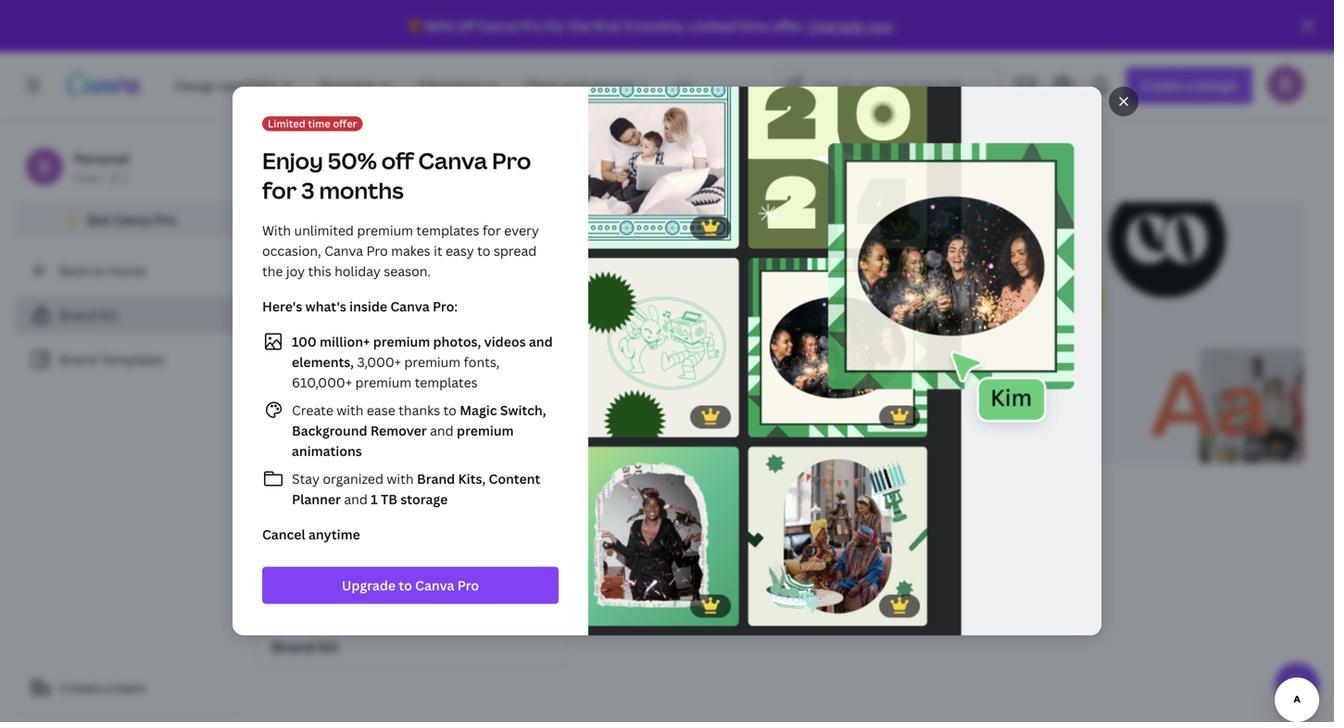 Task type: locate. For each thing, give the bounding box(es) containing it.
stay organized with
[[292, 470, 417, 488]]

upgrade up animations
[[293, 414, 347, 432]]

back
[[59, 262, 89, 279]]

1 horizontal spatial 1
[[371, 490, 378, 508]]

magic switch, background remover
[[292, 401, 547, 439]]

to inside list
[[444, 401, 457, 419]]

1 vertical spatial upgrade
[[293, 414, 347, 432]]

and
[[447, 270, 471, 288], [841, 270, 865, 288], [397, 326, 421, 343], [529, 333, 553, 350], [487, 362, 511, 380], [427, 422, 457, 439], [344, 490, 368, 508]]

create inside button
[[59, 679, 101, 697]]

to right the "easy"
[[477, 242, 491, 260]]

for left first
[[546, 17, 567, 35]]

3 right first
[[624, 17, 632, 35]]

1 horizontal spatial kit
[[319, 637, 339, 657]]

list
[[278, 268, 871, 382], [15, 297, 241, 378], [262, 330, 559, 509]]

what's
[[306, 298, 347, 315]]

1 vertical spatial upgrade to canva pro
[[342, 577, 479, 594]]

here's what's inside canva pro:
[[262, 298, 458, 315]]

1 right •
[[123, 170, 129, 185]]

0 vertical spatial upgrade to canva pro
[[293, 414, 430, 432]]

1 vertical spatial with
[[337, 401, 364, 419]]

and right controls,
[[841, 270, 865, 288]]

with up the background
[[337, 401, 364, 419]]

0 horizontal spatial 50%
[[328, 146, 377, 176]]

in down up,
[[375, 291, 386, 308]]

switch,
[[500, 401, 547, 419]]

premium
[[357, 222, 413, 239], [373, 333, 430, 350], [405, 353, 461, 371], [355, 374, 412, 391], [457, 422, 514, 439]]

0 horizontal spatial the
[[262, 262, 283, 280]]

premium down magic
[[457, 422, 514, 439]]

canva
[[478, 17, 518, 35], [419, 146, 488, 176], [113, 211, 152, 229], [325, 242, 363, 260], [391, 298, 430, 315], [366, 414, 406, 432], [415, 577, 455, 594]]

1 vertical spatial create
[[59, 679, 101, 697]]

brand up existing
[[540, 270, 577, 288]]

1 inside list
[[371, 490, 378, 508]]

limited up enjoy
[[268, 116, 306, 130]]

limited right months.
[[689, 17, 737, 35]]

1 vertical spatial time
[[308, 116, 331, 130]]

1 vertical spatial limited
[[268, 116, 306, 130]]

kit inside list
[[100, 306, 117, 324]]

easy
[[446, 242, 474, 260]]

time left offer at the left top of the page
[[308, 116, 331, 130]]

1 left tb
[[371, 490, 378, 508]]

create inside list
[[292, 401, 334, 419]]

create left team
[[59, 679, 101, 697]]

to left magic
[[444, 401, 457, 419]]

the right 'from'
[[613, 362, 634, 380]]

1 horizontal spatial all
[[610, 270, 625, 288]]

0 vertical spatial in
[[375, 291, 386, 308]]

2 vertical spatial kit
[[319, 637, 339, 657]]

0 vertical spatial brand kit
[[256, 140, 393, 180]]

learn more
[[488, 414, 560, 432]]

1 horizontal spatial limited
[[689, 17, 737, 35]]

2 horizontal spatial with
[[580, 270, 607, 288]]

create for create with ease thanks to
[[292, 401, 334, 419]]

pro inside enjoy 50% off canva pro for 3 months
[[492, 146, 531, 176]]

•
[[101, 170, 106, 185]]

1 vertical spatial kit
[[100, 306, 117, 324]]

50%
[[425, 17, 454, 35], [328, 146, 377, 176]]

0 horizontal spatial limited
[[268, 116, 306, 130]]

it
[[434, 242, 443, 260]]

with down kit?
[[580, 270, 607, 288]]

templates up thanks
[[415, 374, 478, 391]]

0 horizontal spatial create
[[59, 679, 101, 697]]

1 vertical spatial in
[[616, 326, 628, 343]]

50% for 🎁
[[425, 17, 454, 35]]

set
[[381, 224, 416, 254], [347, 270, 366, 288]]

50% inside enjoy 50% off canva pro for 3 months
[[328, 146, 377, 176]]

0 vertical spatial 1
[[123, 170, 129, 185]]

0 vertical spatial brand
[[540, 270, 577, 288]]

set left up,
[[347, 270, 366, 288]]

0 horizontal spatial set
[[347, 270, 366, 288]]

3 up unlimited
[[301, 175, 315, 205]]

upgrade down anytime
[[342, 577, 396, 594]]

0 horizontal spatial kit
[[100, 306, 117, 324]]

0 vertical spatial with
[[580, 270, 607, 288]]

with
[[580, 270, 607, 288], [337, 401, 364, 419], [387, 470, 414, 488]]

off right 🎁
[[456, 17, 475, 35]]

2 vertical spatial upgrade
[[342, 577, 396, 594]]

brand kit for brand kit button
[[272, 637, 339, 657]]

brand inside brand kits, content planner
[[417, 470, 455, 488]]

0 horizontal spatial all
[[338, 362, 353, 380]]

for up with
[[262, 175, 297, 205]]

makes
[[391, 242, 431, 260]]

and inside 100 million+ premium photos, videos and elements,
[[529, 333, 553, 350]]

pro inside with unlimited premium templates for every occasion, canva pro makes it easy to spread the joy this holiday season.
[[367, 242, 388, 260]]

brand kits, content planner
[[292, 470, 541, 508]]

the
[[569, 17, 591, 35], [262, 262, 283, 280], [613, 362, 634, 380]]

a left team
[[104, 679, 111, 697]]

0 horizontal spatial for
[[262, 175, 297, 205]]

0 horizontal spatial with
[[337, 401, 364, 419]]

1 horizontal spatial off
[[456, 17, 475, 35]]

a left few
[[657, 326, 665, 343]]

find
[[308, 362, 335, 380]]

None search field
[[778, 67, 1001, 104]]

3,000+
[[357, 353, 401, 371]]

brand kit button
[[256, 478, 567, 667]]

easily set up, manage, and grow your brand with all your ingredients, assets, controls, and workflows in one place.
[[308, 270, 865, 308]]

2 vertical spatial brand kit
[[272, 637, 339, 657]]

kit inside button
[[319, 637, 339, 657]]

1 vertical spatial for
[[262, 175, 297, 205]]

cancel anytime
[[262, 526, 360, 543]]

premium down 3,000+
[[355, 374, 412, 391]]

upgrade to canva pro for topmost upgrade to canva pro button
[[293, 414, 430, 432]]

1 horizontal spatial a
[[657, 326, 665, 343]]

0 vertical spatial 50%
[[425, 17, 454, 35]]

0 horizontal spatial 1
[[123, 170, 129, 185]]

🎁 50% off canva pro for the first 3 months. limited time offer. upgrade now .
[[409, 17, 896, 35]]

off up with unlimited premium templates for every occasion, canva pro makes it easy to spread the joy this holiday season.
[[382, 146, 414, 176]]

1 horizontal spatial brand
[[540, 270, 577, 288]]

all down kit?
[[610, 270, 625, 288]]

create a team button
[[15, 669, 241, 706]]

1 horizontal spatial create
[[292, 401, 334, 419]]

up
[[421, 224, 449, 254]]

editor.
[[637, 362, 677, 380]]

premium inside premium animations
[[457, 422, 514, 439]]

off inside enjoy 50% off canva pro for 3 months
[[382, 146, 414, 176]]

with up and 1 tb storage
[[387, 470, 414, 488]]

list containing 100 million+ premium photos, videos and elements,
[[262, 330, 559, 509]]

0 vertical spatial off
[[456, 17, 475, 35]]

joy
[[286, 262, 305, 280]]

premium up 3,000+
[[373, 333, 430, 350]]

2 vertical spatial the
[[613, 362, 634, 380]]

1 vertical spatial the
[[262, 262, 283, 280]]

3
[[624, 17, 632, 35], [301, 175, 315, 205]]

1 horizontal spatial 3
[[624, 17, 632, 35]]

templates up it
[[417, 222, 480, 239]]

here's
[[262, 298, 303, 315]]

brand inside button
[[272, 637, 315, 657]]

back to home link
[[15, 252, 241, 289]]

0 horizontal spatial a
[[104, 679, 111, 697]]

brand kit inside list
[[59, 306, 117, 324]]

off
[[456, 17, 475, 35], [382, 146, 414, 176]]

templates inside 3,000+ premium fonts, 610,000+ premium templates
[[415, 374, 478, 391]]

place.
[[416, 291, 453, 308]]

pro:
[[433, 298, 458, 315]]

1 vertical spatial brand kit
[[59, 306, 117, 324]]

the left joy
[[262, 262, 283, 280]]

premium up makes
[[357, 222, 413, 239]]

50% right 🎁
[[425, 17, 454, 35]]

templates
[[100, 351, 165, 368]]

2 horizontal spatial the
[[613, 362, 634, 380]]

assets,
[[737, 270, 780, 288]]

0 vertical spatial a
[[657, 326, 665, 343]]

more
[[527, 414, 560, 432]]

million+
[[320, 333, 370, 350]]

top level navigation element
[[163, 67, 734, 104]]

3 inside enjoy 50% off canva pro for 3 months
[[301, 175, 315, 205]]

1 horizontal spatial 50%
[[425, 17, 454, 35]]

1 horizontal spatial for
[[483, 222, 501, 239]]

a
[[657, 326, 665, 343], [104, 679, 111, 697]]

1 vertical spatial 3
[[301, 175, 315, 205]]

50% down offer at the left top of the page
[[328, 146, 377, 176]]

in left just
[[616, 326, 628, 343]]

and 1 tb storage
[[341, 490, 448, 508]]

upgrade
[[809, 17, 864, 35], [293, 414, 347, 432], [342, 577, 396, 594]]

brand inside easily set up, manage, and grow your brand with all your ingredients, assets, controls, and workflows in one place.
[[540, 270, 577, 288]]

now
[[866, 17, 893, 35]]

time left offer.
[[740, 17, 769, 35]]

your right of
[[372, 362, 401, 380]]

3,000+ premium fonts, 610,000+ premium templates
[[292, 353, 500, 391]]

0 horizontal spatial in
[[375, 291, 386, 308]]

upgrade to canva pro up animations
[[293, 414, 430, 432]]

upgrade to canva pro button up animations
[[278, 404, 445, 441]]

2 horizontal spatial for
[[546, 17, 567, 35]]

for inside with unlimited premium templates for every occasion, canva pro makes it easy to spread the joy this holiday season.
[[483, 222, 501, 239]]

all
[[610, 270, 625, 288], [338, 362, 353, 380]]

premium inside with unlimited premium templates for every occasion, canva pro makes it easy to spread the joy this holiday season.
[[357, 222, 413, 239]]

to inside with unlimited premium templates for every occasion, canva pro makes it easy to spread the joy this holiday season.
[[477, 242, 491, 260]]

the left first
[[569, 17, 591, 35]]

0 horizontal spatial 3
[[301, 175, 315, 205]]

1 vertical spatial brand
[[404, 362, 441, 380]]

2 horizontal spatial kit
[[352, 140, 393, 180]]

1 horizontal spatial with
[[387, 470, 414, 488]]

2 vertical spatial for
[[483, 222, 501, 239]]

to right back at the top left of the page
[[92, 262, 106, 279]]

to
[[352, 224, 376, 254], [477, 242, 491, 260], [92, 262, 106, 279], [444, 401, 457, 419], [350, 414, 363, 432], [399, 577, 412, 594]]

brand up thanks
[[404, 362, 441, 380]]

create
[[292, 401, 334, 419], [59, 679, 101, 697]]

for inside enjoy 50% off canva pro for 3 months
[[262, 175, 297, 205]]

all left of
[[338, 362, 353, 380]]

brand kit link
[[15, 297, 241, 334]]

for for the
[[546, 17, 567, 35]]

brand
[[540, 270, 577, 288], [404, 362, 441, 380]]

0 horizontal spatial off
[[382, 146, 414, 176]]

templates
[[417, 222, 480, 239], [514, 362, 577, 380], [415, 374, 478, 391]]

templates inside with unlimited premium templates for every occasion, canva pro makes it easy to spread the joy this holiday season.
[[417, 222, 480, 239]]

0 vertical spatial limited
[[689, 17, 737, 35]]

1 vertical spatial 1
[[371, 490, 378, 508]]

upgrade to canva pro button down storage
[[262, 567, 559, 604]]

inside
[[350, 298, 388, 315]]

0 vertical spatial all
[[610, 270, 625, 288]]

premium animations
[[292, 422, 514, 460]]

images
[[424, 326, 468, 343]]

upgrade left now at top
[[809, 17, 864, 35]]

1 vertical spatial set
[[347, 270, 366, 288]]

replace
[[308, 326, 358, 343]]

0 vertical spatial for
[[546, 17, 567, 35]]

for
[[546, 17, 567, 35], [262, 175, 297, 205], [483, 222, 501, 239]]

brand kit
[[256, 140, 393, 180], [59, 306, 117, 324], [272, 637, 339, 657]]

few
[[668, 326, 690, 343]]

from
[[580, 362, 610, 380]]

replace logos and images across existing designs in just a few clicks.
[[308, 326, 731, 343]]

0 vertical spatial time
[[740, 17, 769, 35]]

of
[[356, 362, 369, 380]]

1 horizontal spatial time
[[740, 17, 769, 35]]

1 horizontal spatial the
[[569, 17, 591, 35]]

0 vertical spatial set
[[381, 224, 416, 254]]

upgrade to canva pro down storage
[[342, 577, 479, 594]]

all inside easily set up, manage, and grow your brand with all your ingredients, assets, controls, and workflows in one place.
[[610, 270, 625, 288]]

1 vertical spatial a
[[104, 679, 111, 697]]

with unlimited premium templates for every occasion, canva pro makes it easy to spread the joy this holiday season.
[[262, 222, 539, 280]]

and right videos
[[529, 333, 553, 350]]

time
[[740, 17, 769, 35], [308, 116, 331, 130]]

1 vertical spatial 50%
[[328, 146, 377, 176]]

create for create a team
[[59, 679, 101, 697]]

canva inside enjoy 50% off canva pro for 3 months
[[419, 146, 488, 176]]

for left every
[[483, 222, 501, 239]]

limited
[[689, 17, 737, 35], [268, 116, 306, 130]]

occasion,
[[262, 242, 321, 260]]

1 vertical spatial all
[[338, 362, 353, 380]]

create up the background
[[292, 401, 334, 419]]

set up season.
[[381, 224, 416, 254]]

brand kit inside button
[[272, 637, 339, 657]]

photos,
[[433, 333, 481, 350]]

1 vertical spatial off
[[382, 146, 414, 176]]

and down thanks
[[427, 422, 457, 439]]

0 vertical spatial create
[[292, 401, 334, 419]]



Task type: vqa. For each thing, say whether or not it's contained in the screenshot.
"with" within the 'Customize your design with graphics, text or your own uploaded images.'
no



Task type: describe. For each thing, give the bounding box(es) containing it.
to up holiday
[[352, 224, 376, 254]]

to down and 1 tb storage
[[399, 577, 412, 594]]

find all of your brand assets and templates from the editor.
[[308, 362, 677, 380]]

brand templates
[[59, 351, 165, 368]]

list containing brand kit
[[15, 297, 241, 378]]

and down stay organized with
[[344, 490, 368, 508]]

get canva pro button
[[15, 202, 241, 237]]

canva inside button
[[113, 211, 152, 229]]

in inside easily set up, manage, and grow your brand with all your ingredients, assets, controls, and workflows in one place.
[[375, 291, 386, 308]]

kit?
[[583, 224, 625, 254]]

manage,
[[392, 270, 444, 288]]

cancel
[[262, 526, 306, 543]]

elements,
[[292, 353, 354, 371]]

kit for brand kit button
[[319, 637, 339, 657]]

1 vertical spatial upgrade to canva pro button
[[262, 567, 559, 604]]

and down the "easy"
[[447, 270, 471, 288]]

premium inside 100 million+ premium photos, videos and elements,
[[373, 333, 430, 350]]

remover
[[371, 422, 427, 439]]

0 vertical spatial upgrade to canva pro button
[[278, 404, 445, 441]]

one
[[389, 291, 413, 308]]

list containing easily set up, manage, and grow your brand with all your ingredients, assets, controls, and workflows in one place.
[[278, 268, 871, 382]]

offer
[[333, 116, 357, 130]]

months.
[[634, 17, 687, 35]]

just
[[631, 326, 654, 343]]

ready
[[278, 224, 347, 254]]

up,
[[370, 270, 389, 288]]

0 vertical spatial upgrade
[[809, 17, 864, 35]]

magic
[[460, 401, 497, 419]]

0 vertical spatial the
[[569, 17, 591, 35]]

to left ease
[[350, 414, 363, 432]]

0 horizontal spatial brand
[[404, 362, 441, 380]]

and right logos
[[397, 326, 421, 343]]

with inside easily set up, manage, and grow your brand with all your ingredients, assets, controls, and workflows in one place.
[[580, 270, 607, 288]]

your up the grow
[[454, 224, 506, 254]]

upgrade for upgrade to canva pro button to the bottom
[[342, 577, 396, 594]]

existing
[[515, 326, 562, 343]]

100 million+ premium photos, videos and elements,
[[292, 333, 553, 371]]

your down spread
[[508, 270, 537, 288]]

canva inside with unlimited premium templates for every occasion, canva pro makes it easy to spread the joy this holiday season.
[[325, 242, 363, 260]]

ease
[[367, 401, 396, 419]]

upgrade to canva pro for upgrade to canva pro button to the bottom
[[342, 577, 479, 594]]

learn
[[488, 414, 524, 432]]

get
[[87, 211, 109, 229]]

unlimited
[[294, 222, 354, 239]]

designs
[[566, 326, 613, 343]]

the inside with unlimited premium templates for every occasion, canva pro makes it easy to spread the joy this holiday season.
[[262, 262, 283, 280]]

off for 🎁
[[456, 17, 475, 35]]

premium down images
[[405, 353, 461, 371]]

ready to set up your brand kit?
[[278, 224, 625, 254]]

create with ease thanks to
[[292, 401, 460, 419]]

and down videos
[[487, 362, 511, 380]]

tb
[[381, 490, 398, 508]]

holiday
[[335, 262, 381, 280]]

free •
[[74, 170, 106, 185]]

spread
[[494, 242, 537, 260]]

0 vertical spatial 3
[[624, 17, 632, 35]]

for for 3
[[262, 175, 297, 205]]

season.
[[384, 262, 431, 280]]

100
[[292, 333, 317, 350]]

personal
[[74, 150, 129, 167]]

create a team
[[59, 679, 146, 697]]

every
[[504, 222, 539, 239]]

logos
[[361, 326, 394, 343]]

videos
[[484, 333, 526, 350]]

storage
[[401, 490, 448, 508]]

brand kit for brand kit link
[[59, 306, 117, 324]]

fonts,
[[464, 353, 500, 371]]

set inside easily set up, manage, and grow your brand with all your ingredients, assets, controls, and workflows in one place.
[[347, 270, 366, 288]]

upgrade now button
[[809, 17, 893, 35]]

0 horizontal spatial time
[[308, 116, 331, 130]]

upgrade for topmost upgrade to canva pro button
[[293, 414, 347, 432]]

limited time offer
[[268, 116, 357, 130]]

get canva pro
[[87, 211, 176, 229]]

enjoy
[[262, 146, 323, 176]]

thanks
[[399, 401, 440, 419]]

ingredients,
[[660, 270, 734, 288]]

50% for enjoy
[[328, 146, 377, 176]]

background
[[292, 422, 368, 439]]

with
[[262, 222, 291, 239]]

a inside button
[[104, 679, 111, 697]]

across
[[471, 326, 511, 343]]

first
[[594, 17, 621, 35]]

.
[[893, 17, 896, 35]]

clicks.
[[693, 326, 731, 343]]

1 horizontal spatial set
[[381, 224, 416, 254]]

learn more button
[[458, 405, 588, 438]]

a inside list
[[657, 326, 665, 343]]

kit for brand kit link
[[100, 306, 117, 324]]

kits,
[[458, 470, 486, 488]]

2 vertical spatial with
[[387, 470, 414, 488]]

anytime
[[309, 526, 360, 543]]

templates down existing
[[514, 362, 577, 380]]

free
[[74, 170, 98, 185]]

workflows
[[308, 291, 371, 308]]

organized
[[323, 470, 384, 488]]

0 vertical spatial kit
[[352, 140, 393, 180]]

assets
[[445, 362, 484, 380]]

controls,
[[783, 270, 838, 288]]

1 horizontal spatial in
[[616, 326, 628, 343]]

content
[[489, 470, 541, 488]]

stay
[[292, 470, 320, 488]]

animations
[[292, 442, 362, 460]]

back to home
[[59, 262, 146, 279]]

easily
[[308, 270, 344, 288]]

your left ingredients,
[[628, 270, 657, 288]]

🎁
[[409, 17, 422, 35]]

off for enjoy
[[382, 146, 414, 176]]

offer.
[[772, 17, 806, 35]]

months
[[319, 175, 404, 205]]



